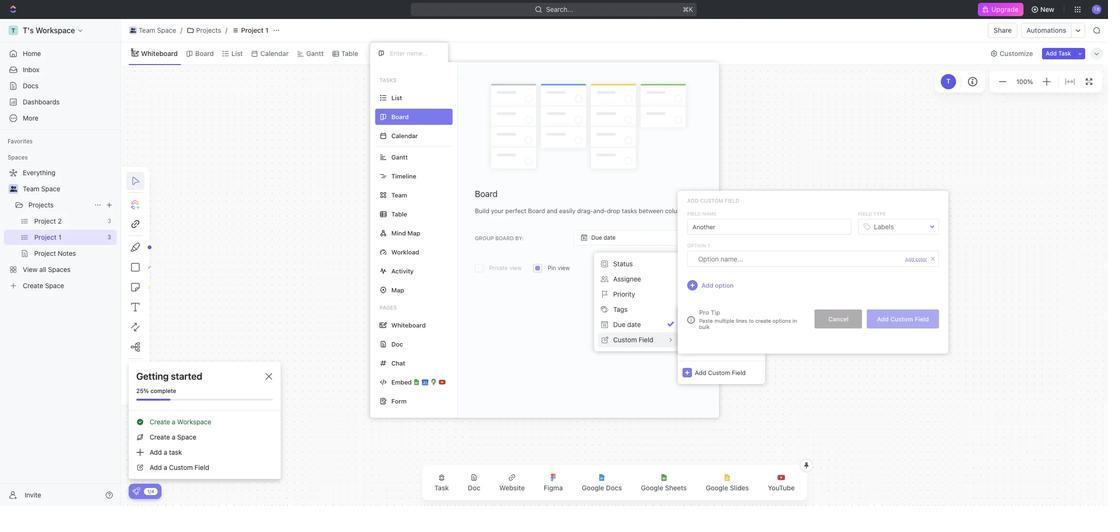 Task type: vqa. For each thing, say whether or not it's contained in the screenshot.
Task 3's to do cell
no



Task type: describe. For each thing, give the bounding box(es) containing it.
color
[[916, 256, 927, 262]]

google for google slides
[[706, 484, 728, 492]]

Option name... text field
[[698, 251, 900, 266]]

field name
[[687, 211, 717, 217]]

paste
[[699, 318, 713, 324]]

custom inside button
[[890, 315, 913, 323]]

option 1
[[687, 243, 710, 248]]

group board by:
[[475, 235, 524, 241]]

tree inside sidebar navigation
[[4, 165, 117, 294]]

invite
[[25, 491, 41, 499]]

1 horizontal spatial team space link
[[127, 25, 179, 36]]

calendar link
[[259, 47, 289, 60]]

pro
[[699, 309, 709, 316]]

0 horizontal spatial task
[[434, 484, 449, 492]]

getting
[[136, 371, 169, 382]]

create
[[755, 318, 771, 324]]

⌘k
[[683, 5, 693, 13]]

add left option
[[701, 281, 713, 289]]

workspace
[[177, 418, 211, 426]]

website button
[[492, 468, 532, 498]]

labels button
[[859, 219, 938, 235]]

Enter name... field
[[389, 49, 440, 57]]

add right the cancel
[[877, 315, 889, 323]]

task button
[[427, 468, 456, 498]]

projects link inside tree
[[28, 198, 90, 213]]

dashboards
[[23, 98, 60, 106]]

1 for option 1
[[708, 243, 710, 248]]

view button
[[370, 42, 401, 65]]

tags button
[[598, 302, 678, 317]]

0 vertical spatial projects
[[196, 26, 221, 34]]

2 / from the left
[[225, 26, 227, 34]]

add board
[[660, 265, 691, 272]]

gantt link
[[304, 47, 324, 60]]

0 horizontal spatial doc
[[391, 340, 403, 348]]

google slides
[[706, 484, 749, 492]]

0 horizontal spatial team space link
[[23, 181, 115, 197]]

due date button
[[598, 317, 678, 332]]

youtube
[[768, 484, 795, 492]]

share
[[994, 26, 1012, 34]]

1 vertical spatial gantt
[[391, 153, 408, 161]]

docs inside sidebar navigation
[[23, 82, 38, 90]]

getting started
[[136, 371, 202, 382]]

form
[[391, 397, 407, 405]]

Enter name... text field
[[687, 219, 851, 235]]

status button
[[598, 256, 678, 272]]

lines
[[736, 318, 747, 324]]

board link
[[193, 47, 214, 60]]

pro tip paste multiple lines to create options in bulk
[[699, 309, 797, 330]]

google for google docs
[[582, 484, 604, 492]]

favorites button
[[4, 136, 36, 147]]

labels
[[874, 223, 894, 231]]

priority button
[[598, 287, 678, 302]]

add left color
[[905, 256, 914, 262]]

a for task
[[164, 448, 167, 456]]

task
[[169, 448, 182, 456]]

table link
[[339, 47, 358, 60]]

team inside tree
[[23, 185, 39, 193]]

100% button
[[1015, 76, 1035, 87]]

doc button
[[460, 468, 488, 498]]

multiple
[[714, 318, 734, 324]]

1 / from the left
[[180, 26, 182, 34]]

add a custom field
[[150, 464, 209, 472]]

website
[[499, 484, 525, 492]]

create a workspace
[[150, 418, 211, 426]]

workload
[[391, 248, 419, 256]]

tip
[[711, 309, 720, 316]]

by:
[[515, 235, 524, 241]]

name
[[702, 211, 717, 217]]

2 vertical spatial board
[[673, 265, 691, 272]]

google docs
[[582, 484, 622, 492]]

timeline
[[391, 172, 416, 180]]

dashboards link
[[4, 95, 117, 110]]

project 1 link
[[229, 25, 271, 36]]

tags
[[613, 305, 628, 313]]

0 horizontal spatial map
[[391, 286, 404, 294]]

customize
[[1000, 49, 1033, 57]]

0 vertical spatial board
[[195, 49, 214, 57]]

0 vertical spatial add custom field
[[687, 198, 739, 204]]

create for create a workspace
[[150, 418, 170, 426]]

mind map
[[391, 229, 420, 237]]

field inside button
[[915, 315, 929, 323]]

share button
[[988, 23, 1018, 38]]

due date for due date dropdown button
[[591, 234, 616, 241]]

project
[[241, 26, 263, 34]]

0 vertical spatial projects link
[[184, 25, 224, 36]]

embed
[[391, 378, 412, 386]]

option
[[715, 281, 734, 289]]

due for due date dropdown button
[[591, 234, 602, 241]]

due for due date button
[[613, 321, 625, 329]]

in
[[793, 318, 797, 324]]

add down automations button
[[1046, 50, 1057, 57]]

1/4
[[147, 488, 154, 494]]

1 horizontal spatial team space
[[139, 26, 176, 34]]

complete
[[151, 388, 176, 395]]

add custom field button
[[867, 310, 939, 329]]

1 horizontal spatial calendar
[[391, 132, 418, 139]]

onboarding checklist button element
[[133, 488, 140, 495]]

option
[[687, 243, 706, 248]]

add a task
[[150, 448, 182, 456]]

automations button
[[1022, 23, 1071, 38]]

whiteboard link
[[139, 47, 178, 60]]

activity
[[391, 267, 414, 275]]

bulk
[[699, 324, 710, 330]]

projects inside tree
[[28, 201, 54, 209]]

add color
[[905, 256, 927, 262]]



Task type: locate. For each thing, give the bounding box(es) containing it.
a
[[172, 418, 175, 426], [172, 433, 175, 441], [164, 448, 167, 456], [164, 464, 167, 472]]

1 vertical spatial board
[[475, 189, 498, 199]]

1 vertical spatial add custom field
[[877, 315, 929, 323]]

1 horizontal spatial task
[[1058, 50, 1071, 57]]

1 vertical spatial whiteboard
[[391, 321, 426, 329]]

gantt left table link
[[306, 49, 324, 57]]

figma button
[[536, 468, 570, 498]]

team down the timeline
[[391, 191, 407, 199]]

2 vertical spatial add custom field
[[695, 369, 746, 376]]

0 horizontal spatial gantt
[[306, 49, 324, 57]]

due inside button
[[613, 321, 625, 329]]

docs
[[23, 82, 38, 90], [606, 484, 622, 492]]

task down automations button
[[1058, 50, 1071, 57]]

new
[[1040, 5, 1054, 13]]

1 horizontal spatial projects
[[196, 26, 221, 34]]

team right user group image on the left
[[139, 26, 155, 34]]

0 horizontal spatial whiteboard
[[141, 49, 178, 57]]

due date up status at the bottom
[[591, 234, 616, 241]]

0 horizontal spatial list
[[231, 49, 243, 57]]

0 horizontal spatial space
[[41, 185, 60, 193]]

team space up whiteboard link
[[139, 26, 176, 34]]

add custom field button
[[678, 361, 765, 384]]

1 horizontal spatial projects link
[[184, 25, 224, 36]]

add color button
[[905, 256, 927, 262]]

home link
[[4, 46, 117, 61]]

a up create a space
[[172, 418, 175, 426]]

youtube button
[[760, 468, 802, 498]]

2 horizontal spatial team
[[391, 191, 407, 199]]

due
[[591, 234, 602, 241], [613, 321, 625, 329]]

add inside dropdown button
[[695, 369, 706, 376]]

0 vertical spatial space
[[157, 26, 176, 34]]

add custom field inside add custom field button
[[877, 315, 929, 323]]

task left doc button
[[434, 484, 449, 492]]

1 right option
[[708, 243, 710, 248]]

space
[[157, 26, 176, 34], [41, 185, 60, 193], [177, 433, 196, 441]]

user group image
[[130, 28, 136, 33]]

0 horizontal spatial board
[[195, 49, 214, 57]]

0 horizontal spatial /
[[180, 26, 182, 34]]

1
[[265, 26, 268, 34], [708, 243, 710, 248]]

team right user group icon
[[23, 185, 39, 193]]

sheets
[[665, 484, 687, 492]]

0 vertical spatial due date
[[591, 234, 616, 241]]

google left sheets
[[641, 484, 663, 492]]

0 horizontal spatial docs
[[23, 82, 38, 90]]

space down create a workspace
[[177, 433, 196, 441]]

automations
[[1027, 26, 1066, 34]]

date up status at the bottom
[[604, 234, 616, 241]]

doc up chat
[[391, 340, 403, 348]]

1 vertical spatial team space link
[[23, 181, 115, 197]]

0 vertical spatial table
[[341, 49, 358, 57]]

1 horizontal spatial due
[[613, 321, 625, 329]]

add up field name
[[687, 198, 699, 204]]

0 vertical spatial whiteboard
[[141, 49, 178, 57]]

1 vertical spatial map
[[391, 286, 404, 294]]

list
[[231, 49, 243, 57], [391, 94, 402, 101]]

mind
[[391, 229, 406, 237]]

google slides button
[[698, 468, 757, 498]]

1 for project 1
[[265, 26, 268, 34]]

create up create a space
[[150, 418, 170, 426]]

1 vertical spatial space
[[41, 185, 60, 193]]

0 horizontal spatial due
[[591, 234, 602, 241]]

1 vertical spatial 1
[[708, 243, 710, 248]]

calendar
[[260, 49, 289, 57], [391, 132, 418, 139]]

1 vertical spatial table
[[391, 210, 407, 218]]

0 vertical spatial create
[[150, 418, 170, 426]]

board up group
[[475, 189, 498, 199]]

0 vertical spatial task
[[1058, 50, 1071, 57]]

group
[[475, 235, 494, 241]]

create
[[150, 418, 170, 426], [150, 433, 170, 441]]

close image
[[265, 373, 272, 380]]

0 horizontal spatial table
[[341, 49, 358, 57]]

list down project 1 link
[[231, 49, 243, 57]]

0 horizontal spatial team space
[[23, 185, 60, 193]]

google left slides
[[706, 484, 728, 492]]

whiteboard up chat
[[391, 321, 426, 329]]

date inside button
[[627, 321, 641, 329]]

1 vertical spatial due
[[613, 321, 625, 329]]

add task
[[1046, 50, 1071, 57]]

0 horizontal spatial date
[[604, 234, 616, 241]]

doc inside button
[[468, 484, 480, 492]]

1 right project
[[265, 26, 268, 34]]

1 vertical spatial projects
[[28, 201, 54, 209]]

1 horizontal spatial board
[[475, 189, 498, 199]]

onboarding checklist button image
[[133, 488, 140, 495]]

0 vertical spatial 1
[[265, 26, 268, 34]]

0 vertical spatial gantt
[[306, 49, 324, 57]]

add down add a task
[[150, 464, 162, 472]]

0 vertical spatial calendar
[[260, 49, 289, 57]]

0 horizontal spatial 1
[[265, 26, 268, 34]]

task
[[1058, 50, 1071, 57], [434, 484, 449, 492]]

due date
[[591, 234, 616, 241], [613, 321, 641, 329]]

a for workspace
[[172, 418, 175, 426]]

tree containing team space
[[4, 165, 117, 294]]

date for due date button
[[627, 321, 641, 329]]

1 vertical spatial docs
[[606, 484, 622, 492]]

google sheets button
[[633, 468, 694, 498]]

date for due date dropdown button
[[604, 234, 616, 241]]

team space link
[[127, 25, 179, 36], [23, 181, 115, 197]]

due date up custom field
[[613, 321, 641, 329]]

add left task
[[150, 448, 162, 456]]

1 horizontal spatial team
[[139, 26, 155, 34]]

25% complete
[[136, 388, 176, 395]]

view
[[382, 49, 398, 57]]

options
[[773, 318, 791, 324]]

a left task
[[164, 448, 167, 456]]

user group image
[[10, 186, 17, 192]]

1 vertical spatial date
[[627, 321, 641, 329]]

status
[[613, 260, 633, 268]]

1 create from the top
[[150, 418, 170, 426]]

team space right user group icon
[[23, 185, 60, 193]]

1 horizontal spatial map
[[408, 229, 420, 237]]

custom field
[[613, 336, 653, 344]]

field type
[[858, 211, 886, 217]]

date up custom field
[[627, 321, 641, 329]]

1 horizontal spatial date
[[627, 321, 641, 329]]

1 horizontal spatial 1
[[708, 243, 710, 248]]

due inside dropdown button
[[591, 234, 602, 241]]

add option
[[701, 281, 734, 289]]

docs inside button
[[606, 484, 622, 492]]

1 horizontal spatial space
[[157, 26, 176, 34]]

1 horizontal spatial table
[[391, 210, 407, 218]]

add
[[1046, 50, 1057, 57], [687, 198, 699, 204], [905, 256, 914, 262], [660, 265, 671, 272], [701, 281, 713, 289], [877, 315, 889, 323], [695, 369, 706, 376], [150, 448, 162, 456], [150, 464, 162, 472]]

100%
[[1016, 78, 1033, 85]]

type
[[873, 211, 886, 217]]

2 google from the left
[[641, 484, 663, 492]]

add up priority button
[[660, 265, 671, 272]]

spaces
[[8, 154, 28, 161]]

upgrade link
[[978, 3, 1023, 16]]

2 horizontal spatial board
[[673, 265, 691, 272]]

custom field button
[[598, 332, 678, 348]]

due date inside dropdown button
[[591, 234, 616, 241]]

doc
[[391, 340, 403, 348], [468, 484, 480, 492]]

3 google from the left
[[706, 484, 728, 492]]

0 horizontal spatial projects
[[28, 201, 54, 209]]

1 vertical spatial calendar
[[391, 132, 418, 139]]

1 horizontal spatial doc
[[468, 484, 480, 492]]

field
[[725, 198, 739, 204], [687, 211, 701, 217], [858, 211, 872, 217], [915, 315, 929, 323], [639, 336, 653, 344], [732, 369, 746, 376], [195, 464, 209, 472]]

whiteboard
[[141, 49, 178, 57], [391, 321, 426, 329]]

board
[[495, 235, 514, 241]]

gantt up the timeline
[[391, 153, 408, 161]]

0 vertical spatial due
[[591, 234, 602, 241]]

google right figma
[[582, 484, 604, 492]]

1 vertical spatial doc
[[468, 484, 480, 492]]

0 horizontal spatial calendar
[[260, 49, 289, 57]]

space right user group icon
[[41, 185, 60, 193]]

team space inside tree
[[23, 185, 60, 193]]

due date for due date button
[[613, 321, 641, 329]]

2 vertical spatial space
[[177, 433, 196, 441]]

priority
[[613, 290, 635, 298]]

whiteboard left board link
[[141, 49, 178, 57]]

assignee button
[[598, 272, 678, 287]]

1 google from the left
[[582, 484, 604, 492]]

1 vertical spatial projects link
[[28, 198, 90, 213]]

google inside button
[[641, 484, 663, 492]]

create up add a task
[[150, 433, 170, 441]]

calendar down project 1
[[260, 49, 289, 57]]

map
[[408, 229, 420, 237], [391, 286, 404, 294]]

date inside dropdown button
[[604, 234, 616, 241]]

a for custom
[[164, 464, 167, 472]]

board
[[195, 49, 214, 57], [475, 189, 498, 199], [673, 265, 691, 272]]

date
[[604, 234, 616, 241], [627, 321, 641, 329]]

a for space
[[172, 433, 175, 441]]

add custom field inside add custom field dropdown button
[[695, 369, 746, 376]]

0 vertical spatial doc
[[391, 340, 403, 348]]

0 vertical spatial team space
[[139, 26, 176, 34]]

table
[[341, 49, 358, 57], [391, 210, 407, 218]]

docs link
[[4, 78, 117, 94]]

project 1
[[241, 26, 268, 34]]

map right mind
[[408, 229, 420, 237]]

t
[[947, 78, 950, 85]]

projects link
[[184, 25, 224, 36], [28, 198, 90, 213]]

Search... text field
[[696, 310, 760, 324]]

board left the list link
[[195, 49, 214, 57]]

new button
[[1027, 2, 1060, 17]]

1 vertical spatial task
[[434, 484, 449, 492]]

space inside tree
[[41, 185, 60, 193]]

2 create from the top
[[150, 433, 170, 441]]

0 vertical spatial team space link
[[127, 25, 179, 36]]

1 horizontal spatial gantt
[[391, 153, 408, 161]]

0 vertical spatial date
[[604, 234, 616, 241]]

create a space
[[150, 433, 196, 441]]

1 vertical spatial due date
[[613, 321, 641, 329]]

0 vertical spatial map
[[408, 229, 420, 237]]

1 horizontal spatial docs
[[606, 484, 622, 492]]

0 horizontal spatial team
[[23, 185, 39, 193]]

/
[[180, 26, 182, 34], [225, 26, 227, 34]]

1 horizontal spatial google
[[641, 484, 663, 492]]

2 horizontal spatial space
[[177, 433, 196, 441]]

sidebar navigation
[[0, 19, 121, 506]]

1 vertical spatial list
[[391, 94, 402, 101]]

1 horizontal spatial /
[[225, 26, 227, 34]]

table right gantt link
[[341, 49, 358, 57]]

add down bulk
[[695, 369, 706, 376]]

inbox
[[23, 66, 39, 74]]

create for create a space
[[150, 433, 170, 441]]

i
[[690, 317, 692, 323]]

chat
[[391, 359, 405, 367]]

search...
[[546, 5, 573, 13]]

1 horizontal spatial list
[[391, 94, 402, 101]]

add custom field
[[687, 198, 739, 204], [877, 315, 929, 323], [695, 369, 746, 376]]

tree
[[4, 165, 117, 294]]

1 vertical spatial team space
[[23, 185, 60, 193]]

25%
[[136, 388, 149, 395]]

map down activity at the left bottom of the page
[[391, 286, 404, 294]]

board down option
[[673, 265, 691, 272]]

calendar up the timeline
[[391, 132, 418, 139]]

list down the view
[[391, 94, 402, 101]]

0 horizontal spatial google
[[582, 484, 604, 492]]

to
[[749, 318, 754, 324]]

figma
[[544, 484, 563, 492]]

space up whiteboard link
[[157, 26, 176, 34]]

customize button
[[987, 47, 1036, 60]]

0 horizontal spatial projects link
[[28, 198, 90, 213]]

0 vertical spatial list
[[231, 49, 243, 57]]

due date button
[[574, 230, 702, 246]]

1 horizontal spatial whiteboard
[[391, 321, 426, 329]]

doc right task button
[[468, 484, 480, 492]]

a up task
[[172, 433, 175, 441]]

1 vertical spatial create
[[150, 433, 170, 441]]

home
[[23, 49, 41, 57]]

0 vertical spatial docs
[[23, 82, 38, 90]]

favorites
[[8, 138, 33, 145]]

a down add a task
[[164, 464, 167, 472]]

google for google sheets
[[641, 484, 663, 492]]

2 horizontal spatial google
[[706, 484, 728, 492]]

table up mind
[[391, 210, 407, 218]]

due date inside button
[[613, 321, 641, 329]]

view button
[[370, 47, 401, 60]]



